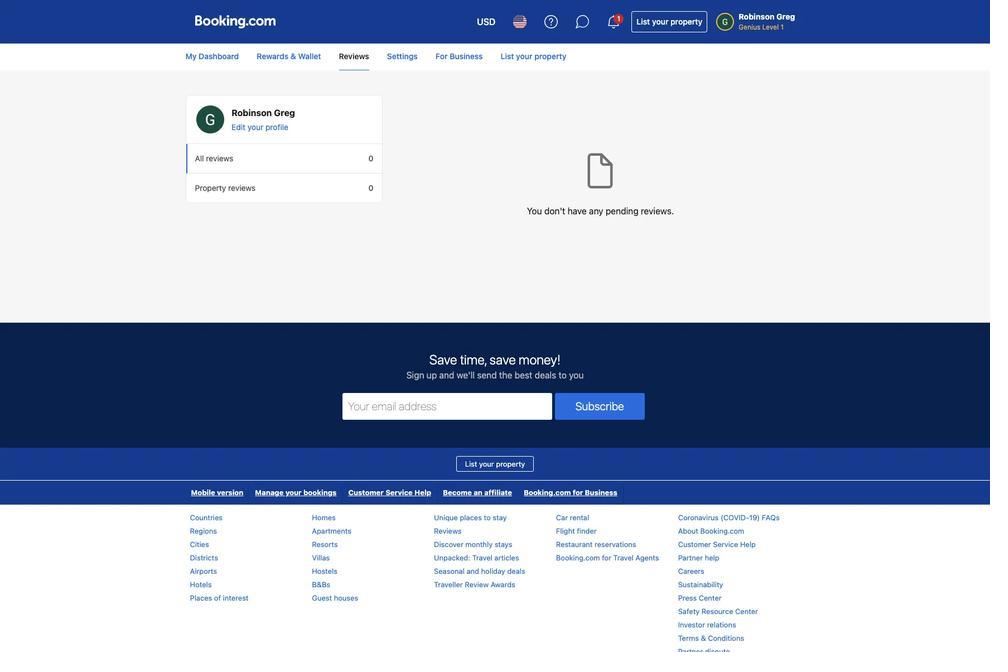 Task type: vqa. For each thing, say whether or not it's contained in the screenshot.
the middle List
yes



Task type: locate. For each thing, give the bounding box(es) containing it.
1 horizontal spatial to
[[559, 370, 567, 380]]

customer inside "coronavirus (covid-19) faqs about booking.com customer service help partner help careers sustainability press center safety resource center investor relations terms & conditions"
[[679, 540, 712, 549]]

sustainability
[[679, 580, 724, 589]]

hotels
[[190, 580, 212, 589]]

0 for all reviews
[[369, 154, 374, 163]]

1 horizontal spatial customer service help link
[[679, 540, 756, 549]]

1 vertical spatial for
[[602, 553, 612, 562]]

customer service help link
[[343, 481, 437, 505], [679, 540, 756, 549]]

center up resource
[[699, 593, 722, 602]]

& down "investor relations" link at the bottom of the page
[[701, 634, 707, 643]]

center up relations
[[736, 607, 759, 616]]

greg up level
[[777, 12, 796, 21]]

reviews link right the wallet
[[339, 46, 369, 71]]

1 horizontal spatial service
[[714, 540, 739, 549]]

partner help link
[[679, 553, 720, 562]]

list your property inside save time, save money! footer
[[465, 459, 525, 468]]

reviews link up discover on the bottom left of the page
[[434, 526, 462, 535]]

reviews
[[339, 51, 369, 61], [434, 526, 462, 535]]

&
[[291, 51, 296, 61], [701, 634, 707, 643]]

19)
[[750, 513, 760, 522]]

0 horizontal spatial greg
[[274, 108, 295, 118]]

1 travel from the left
[[473, 553, 493, 562]]

2 vertical spatial property
[[496, 459, 525, 468]]

0 vertical spatial 0
[[369, 154, 374, 163]]

0 vertical spatial center
[[699, 593, 722, 602]]

0 horizontal spatial &
[[291, 51, 296, 61]]

to inside unique places to stay reviews discover monthly stays unpacked: travel articles seasonal and holiday deals traveller review awards
[[484, 513, 491, 522]]

deals inside save time, save money! sign up and we'll send the best deals to you
[[535, 370, 557, 380]]

0 horizontal spatial center
[[699, 593, 722, 602]]

my dashboard
[[186, 51, 239, 61]]

reviews right all
[[206, 154, 234, 163]]

an
[[474, 488, 483, 497]]

0 vertical spatial deals
[[535, 370, 557, 380]]

1 vertical spatial 0
[[369, 183, 374, 193]]

usd button
[[471, 8, 503, 35]]

your inside robinson greg edit your profile
[[248, 122, 264, 132]]

1 vertical spatial to
[[484, 513, 491, 522]]

subscribe
[[576, 400, 625, 413]]

for inside navigation
[[573, 488, 584, 497]]

greg inside the robinson greg genius level 1
[[777, 12, 796, 21]]

0 vertical spatial booking.com
[[524, 488, 571, 497]]

0 horizontal spatial property
[[496, 459, 525, 468]]

0 horizontal spatial service
[[386, 488, 413, 497]]

0 horizontal spatial customer
[[349, 488, 384, 497]]

districts
[[190, 553, 218, 562]]

0 horizontal spatial robinson
[[232, 108, 272, 118]]

0 horizontal spatial customer service help link
[[343, 481, 437, 505]]

1 vertical spatial &
[[701, 634, 707, 643]]

2 travel from the left
[[614, 553, 634, 562]]

travel up the seasonal and holiday deals link
[[473, 553, 493, 562]]

deals down money!
[[535, 370, 557, 380]]

0 vertical spatial greg
[[777, 12, 796, 21]]

1 vertical spatial help
[[741, 540, 756, 549]]

customer service help
[[349, 488, 432, 497]]

1
[[618, 15, 621, 23], [781, 23, 784, 31]]

time,
[[460, 352, 487, 367]]

0 vertical spatial &
[[291, 51, 296, 61]]

to left you
[[559, 370, 567, 380]]

0 horizontal spatial 1
[[618, 15, 621, 23]]

robinson up edit your profile link
[[232, 108, 272, 118]]

0 vertical spatial reviews link
[[339, 46, 369, 71]]

2 vertical spatial list your property
[[465, 459, 525, 468]]

booking.com for business link
[[519, 481, 623, 505]]

traveller review awards link
[[434, 580, 516, 589]]

robinson
[[739, 12, 775, 21], [232, 108, 272, 118]]

2 vertical spatial list
[[465, 459, 478, 468]]

greg up profile
[[274, 108, 295, 118]]

property inside save time, save money! footer
[[496, 459, 525, 468]]

1 horizontal spatial help
[[741, 540, 756, 549]]

affiliate
[[485, 488, 512, 497]]

robinson inside robinson greg edit your profile
[[232, 108, 272, 118]]

2 0 from the top
[[369, 183, 374, 193]]

reviews up discover on the bottom left of the page
[[434, 526, 462, 535]]

2 horizontal spatial list
[[637, 17, 651, 26]]

service inside "coronavirus (covid-19) faqs about booking.com customer service help partner help careers sustainability press center safety resource center investor relations terms & conditions"
[[714, 540, 739, 549]]

robinson up genius
[[739, 12, 775, 21]]

countries link
[[190, 513, 223, 522]]

robinson for robinson greg genius level 1
[[739, 12, 775, 21]]

booking.com inside car rental flight finder restaurant reservations booking.com for travel agents
[[557, 553, 600, 562]]

1 horizontal spatial property
[[535, 51, 567, 61]]

1 vertical spatial service
[[714, 540, 739, 549]]

& left the wallet
[[291, 51, 296, 61]]

list
[[637, 17, 651, 26], [501, 51, 514, 61], [465, 459, 478, 468]]

customer
[[349, 488, 384, 497], [679, 540, 712, 549]]

2 vertical spatial list your property link
[[456, 456, 534, 472]]

1 vertical spatial and
[[467, 567, 480, 576]]

1 vertical spatial greg
[[274, 108, 295, 118]]

0 vertical spatial business
[[450, 51, 483, 61]]

finder
[[577, 526, 597, 535]]

the
[[500, 370, 513, 380]]

1 horizontal spatial deals
[[535, 370, 557, 380]]

business right for
[[450, 51, 483, 61]]

booking.com up car
[[524, 488, 571, 497]]

reviews right the wallet
[[339, 51, 369, 61]]

manage your bookings
[[255, 488, 337, 497]]

settings link
[[378, 46, 427, 67]]

stays
[[495, 540, 513, 549]]

1 inside the robinson greg genius level 1
[[781, 23, 784, 31]]

0 horizontal spatial travel
[[473, 553, 493, 562]]

investor
[[679, 620, 706, 629]]

help down 19)
[[741, 540, 756, 549]]

1 vertical spatial robinson
[[232, 108, 272, 118]]

regions
[[190, 526, 217, 535]]

car
[[557, 513, 568, 522]]

1 vertical spatial property
[[535, 51, 567, 61]]

greg
[[777, 12, 796, 21], [274, 108, 295, 118]]

1 vertical spatial deals
[[508, 567, 526, 576]]

0 horizontal spatial help
[[415, 488, 432, 497]]

business up rental
[[585, 488, 618, 497]]

restaurant
[[557, 540, 593, 549]]

to
[[559, 370, 567, 380], [484, 513, 491, 522]]

cities
[[190, 540, 209, 549]]

1 vertical spatial reviews
[[228, 183, 256, 193]]

customer service help link for become an affiliate
[[343, 481, 437, 505]]

to left stay
[[484, 513, 491, 522]]

car rental flight finder restaurant reservations booking.com for travel agents
[[557, 513, 660, 562]]

1 horizontal spatial greg
[[777, 12, 796, 21]]

list up become an affiliate
[[465, 459, 478, 468]]

for business link
[[427, 46, 492, 67]]

navigation
[[186, 481, 624, 505]]

business inside navigation
[[585, 488, 618, 497]]

unpacked:
[[434, 553, 471, 562]]

traveller
[[434, 580, 463, 589]]

booking.com down 'coronavirus (covid-19) faqs' 'link'
[[701, 526, 745, 535]]

reviews
[[206, 154, 234, 163], [228, 183, 256, 193]]

1 vertical spatial customer
[[679, 540, 712, 549]]

resorts link
[[312, 540, 338, 549]]

list down usd button
[[501, 51, 514, 61]]

1 horizontal spatial reviews link
[[434, 526, 462, 535]]

1 horizontal spatial list
[[501, 51, 514, 61]]

customer up partner
[[679, 540, 712, 549]]

0 horizontal spatial and
[[440, 370, 455, 380]]

0 for property reviews
[[369, 183, 374, 193]]

press center link
[[679, 593, 722, 602]]

and inside save time, save money! sign up and we'll send the best deals to you
[[440, 370, 455, 380]]

2 vertical spatial booking.com
[[557, 553, 600, 562]]

0 vertical spatial robinson
[[739, 12, 775, 21]]

1 horizontal spatial for
[[602, 553, 612, 562]]

robinson for robinson greg edit your profile
[[232, 108, 272, 118]]

1 horizontal spatial customer
[[679, 540, 712, 549]]

relations
[[708, 620, 737, 629]]

0 vertical spatial customer
[[349, 488, 384, 497]]

service inside customer service help link
[[386, 488, 413, 497]]

reviews right property
[[228, 183, 256, 193]]

help left become
[[415, 488, 432, 497]]

0 vertical spatial for
[[573, 488, 584, 497]]

1 horizontal spatial and
[[467, 567, 480, 576]]

your inside navigation
[[286, 488, 302, 497]]

1 vertical spatial list
[[501, 51, 514, 61]]

2 horizontal spatial property
[[671, 17, 703, 26]]

review
[[465, 580, 489, 589]]

booking.com online hotel reservations image
[[195, 15, 275, 28]]

navigation inside save time, save money! footer
[[186, 481, 624, 505]]

villas
[[312, 553, 330, 562]]

0 vertical spatial list your property link
[[632, 11, 708, 32]]

1 vertical spatial business
[[585, 488, 618, 497]]

1 vertical spatial list your property link
[[492, 46, 576, 67]]

1 vertical spatial booking.com
[[701, 526, 745, 535]]

and up traveller review awards link
[[467, 567, 480, 576]]

0 vertical spatial reviews
[[206, 154, 234, 163]]

airports link
[[190, 567, 217, 576]]

0 vertical spatial customer service help link
[[343, 481, 437, 505]]

robinson inside the robinson greg genius level 1
[[739, 12, 775, 21]]

0 horizontal spatial list
[[465, 459, 478, 468]]

bookings
[[304, 488, 337, 497]]

and
[[440, 370, 455, 380], [467, 567, 480, 576]]

1 horizontal spatial &
[[701, 634, 707, 643]]

booking.com
[[524, 488, 571, 497], [701, 526, 745, 535], [557, 553, 600, 562]]

reviews for all reviews
[[206, 154, 234, 163]]

terms
[[679, 634, 699, 643]]

deals down articles
[[508, 567, 526, 576]]

0 vertical spatial to
[[559, 370, 567, 380]]

0 horizontal spatial deals
[[508, 567, 526, 576]]

1 horizontal spatial travel
[[614, 553, 634, 562]]

0 horizontal spatial for
[[573, 488, 584, 497]]

unique places to stay reviews discover monthly stays unpacked: travel articles seasonal and holiday deals traveller review awards
[[434, 513, 526, 589]]

coronavirus (covid-19) faqs about booking.com customer service help partner help careers sustainability press center safety resource center investor relations terms & conditions
[[679, 513, 780, 643]]

homes
[[312, 513, 336, 522]]

0 horizontal spatial reviews
[[339, 51, 369, 61]]

1 horizontal spatial business
[[585, 488, 618, 497]]

1 vertical spatial reviews link
[[434, 526, 462, 535]]

1 horizontal spatial 1
[[781, 23, 784, 31]]

booking.com inside navigation
[[524, 488, 571, 497]]

1 vertical spatial customer service help link
[[679, 540, 756, 549]]

holiday
[[482, 567, 506, 576]]

0 vertical spatial service
[[386, 488, 413, 497]]

0 horizontal spatial to
[[484, 513, 491, 522]]

safety resource center link
[[679, 607, 759, 616]]

booking.com down restaurant
[[557, 553, 600, 562]]

navigation containing mobile version
[[186, 481, 624, 505]]

help
[[415, 488, 432, 497], [741, 540, 756, 549]]

any
[[590, 206, 604, 216]]

customer right bookings
[[349, 488, 384, 497]]

my
[[186, 51, 197, 61]]

0 vertical spatial and
[[440, 370, 455, 380]]

for down reservations
[[602, 553, 612, 562]]

1 vertical spatial reviews
[[434, 526, 462, 535]]

regions link
[[190, 526, 217, 535]]

rental
[[570, 513, 590, 522]]

your
[[653, 17, 669, 26], [516, 51, 533, 61], [248, 122, 264, 132], [480, 459, 494, 468], [286, 488, 302, 497]]

for
[[573, 488, 584, 497], [602, 553, 612, 562]]

1 horizontal spatial reviews
[[434, 526, 462, 535]]

for up rental
[[573, 488, 584, 497]]

list your property
[[637, 17, 703, 26], [501, 51, 567, 61], [465, 459, 525, 468]]

save
[[430, 352, 458, 367]]

travel down reservations
[[614, 553, 634, 562]]

usd
[[477, 17, 496, 27]]

greg inside robinson greg edit your profile
[[274, 108, 295, 118]]

1 vertical spatial list your property
[[501, 51, 567, 61]]

become an affiliate link
[[438, 481, 518, 505]]

property
[[195, 183, 226, 193]]

unique
[[434, 513, 458, 522]]

reviews.
[[641, 206, 675, 216]]

you
[[527, 206, 542, 216]]

best
[[515, 370, 533, 380]]

1 0 from the top
[[369, 154, 374, 163]]

1 horizontal spatial robinson
[[739, 12, 775, 21]]

homes apartments resorts villas hostels b&bs guest houses
[[312, 513, 358, 602]]

partner
[[679, 553, 703, 562]]

all
[[195, 154, 204, 163]]

rewards & wallet
[[257, 51, 321, 61]]

greg for robinson greg edit your profile
[[274, 108, 295, 118]]

and right up
[[440, 370, 455, 380]]

0 vertical spatial list your property
[[637, 17, 703, 26]]

airports
[[190, 567, 217, 576]]

list right 1 button
[[637, 17, 651, 26]]

hostels link
[[312, 567, 338, 576]]

1 vertical spatial center
[[736, 607, 759, 616]]



Task type: describe. For each thing, give the bounding box(es) containing it.
flight finder link
[[557, 526, 597, 535]]

0 vertical spatial reviews
[[339, 51, 369, 61]]

unique places to stay link
[[434, 513, 507, 522]]

manage
[[255, 488, 284, 497]]

booking.com for business
[[524, 488, 618, 497]]

agents
[[636, 553, 660, 562]]

help inside "coronavirus (covid-19) faqs about booking.com customer service help partner help careers sustainability press center safety resource center investor relations terms & conditions"
[[741, 540, 756, 549]]

robinson greg edit your profile
[[232, 108, 295, 132]]

restaurant reservations link
[[557, 540, 637, 549]]

coronavirus
[[679, 513, 719, 522]]

up
[[427, 370, 437, 380]]

become
[[443, 488, 472, 497]]

customer service help link for partner help
[[679, 540, 756, 549]]

reservations
[[595, 540, 637, 549]]

discover
[[434, 540, 464, 549]]

houses
[[334, 593, 358, 602]]

version
[[217, 488, 244, 497]]

travel inside car rental flight finder restaurant reservations booking.com for travel agents
[[614, 553, 634, 562]]

homes link
[[312, 513, 336, 522]]

sign
[[407, 370, 425, 380]]

seasonal and holiday deals link
[[434, 567, 526, 576]]

articles
[[495, 553, 520, 562]]

edit your profile link
[[232, 122, 295, 133]]

countries regions cities districts airports hotels places of interest
[[190, 513, 249, 602]]

settings
[[387, 51, 418, 61]]

reviews for property reviews
[[228, 183, 256, 193]]

hotels link
[[190, 580, 212, 589]]

edit
[[232, 122, 246, 132]]

rewards & wallet link
[[248, 46, 330, 67]]

unpacked: travel articles link
[[434, 553, 520, 562]]

greg for robinson greg genius level 1
[[777, 12, 796, 21]]

property for middle list your property link
[[535, 51, 567, 61]]

property for bottommost list your property link
[[496, 459, 525, 468]]

mobile version link
[[186, 481, 249, 505]]

deals inside unique places to stay reviews discover monthly stays unpacked: travel articles seasonal and holiday deals traveller review awards
[[508, 567, 526, 576]]

sustainability link
[[679, 580, 724, 589]]

resorts
[[312, 540, 338, 549]]

b&bs
[[312, 580, 331, 589]]

mobile version
[[191, 488, 244, 497]]

booking.com inside "coronavirus (covid-19) faqs about booking.com customer service help partner help careers sustainability press center safety resource center investor relations terms & conditions"
[[701, 526, 745, 535]]

property reviews
[[195, 183, 256, 193]]

interest
[[223, 593, 249, 602]]

0 vertical spatial help
[[415, 488, 432, 497]]

for inside car rental flight finder restaurant reservations booking.com for travel agents
[[602, 553, 612, 562]]

money!
[[519, 352, 561, 367]]

villas link
[[312, 553, 330, 562]]

b&bs link
[[312, 580, 331, 589]]

pending
[[606, 206, 639, 216]]

travel inside unique places to stay reviews discover monthly stays unpacked: travel articles seasonal and holiday deals traveller review awards
[[473, 553, 493, 562]]

my dashboard link
[[186, 46, 248, 67]]

about booking.com link
[[679, 526, 745, 535]]

manage your bookings link
[[250, 481, 342, 505]]

apartments link
[[312, 526, 352, 535]]

0 vertical spatial list
[[637, 17, 651, 26]]

all reviews
[[195, 154, 234, 163]]

to inside save time, save money! sign up and we'll send the best deals to you
[[559, 370, 567, 380]]

flight
[[557, 526, 575, 535]]

& inside "coronavirus (covid-19) faqs about booking.com customer service help partner help careers sustainability press center safety resource center investor relations terms & conditions"
[[701, 634, 707, 643]]

conditions
[[709, 634, 745, 643]]

terms & conditions link
[[679, 634, 745, 643]]

reviews inside unique places to stay reviews discover monthly stays unpacked: travel articles seasonal and holiday deals traveller review awards
[[434, 526, 462, 535]]

guest
[[312, 593, 332, 602]]

wallet
[[298, 51, 321, 61]]

level
[[763, 23, 779, 31]]

faqs
[[762, 513, 780, 522]]

0 horizontal spatial reviews link
[[339, 46, 369, 71]]

places
[[460, 513, 482, 522]]

genius
[[739, 23, 761, 31]]

1 inside button
[[618, 15, 621, 23]]

become an affiliate
[[443, 488, 512, 497]]

seasonal
[[434, 567, 465, 576]]

hostels
[[312, 567, 338, 576]]

save time, save money! footer
[[0, 323, 991, 652]]

investor relations link
[[679, 620, 737, 629]]

save time, save money! sign up and we'll send the best deals to you
[[407, 352, 584, 380]]

stay
[[493, 513, 507, 522]]

places
[[190, 593, 212, 602]]

0 vertical spatial property
[[671, 17, 703, 26]]

discover monthly stays link
[[434, 540, 513, 549]]

careers
[[679, 567, 705, 576]]

awards
[[491, 580, 516, 589]]

robinson greg genius level 1
[[739, 12, 796, 31]]

Your email address email field
[[343, 393, 552, 420]]

dashboard
[[199, 51, 239, 61]]

car rental link
[[557, 513, 590, 522]]

list inside save time, save money! footer
[[465, 459, 478, 468]]

save
[[490, 352, 516, 367]]

mobile
[[191, 488, 215, 497]]

you
[[570, 370, 584, 380]]

1 horizontal spatial center
[[736, 607, 759, 616]]

guest houses link
[[312, 593, 358, 602]]

0 horizontal spatial business
[[450, 51, 483, 61]]

and inside unique places to stay reviews discover monthly stays unpacked: travel articles seasonal and holiday deals traveller review awards
[[467, 567, 480, 576]]

subscribe button
[[555, 393, 645, 420]]

profile
[[266, 122, 289, 132]]



